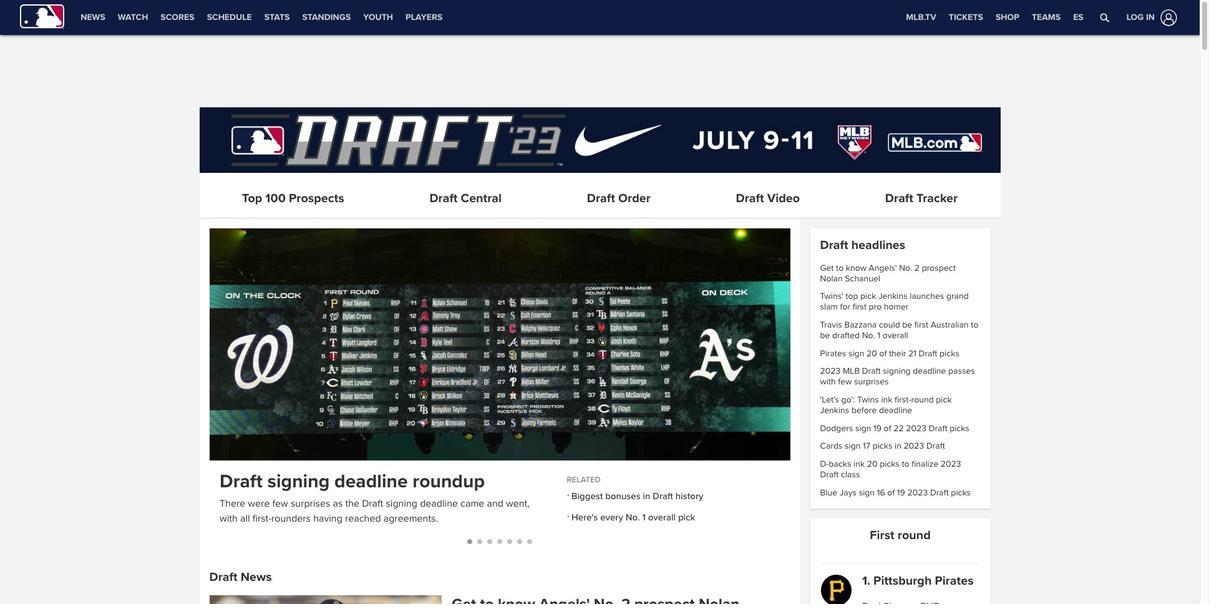 Task type: locate. For each thing, give the bounding box(es) containing it.
0 horizontal spatial news
[[81, 12, 105, 22]]

bazzana
[[845, 320, 877, 330]]

es link
[[1067, 0, 1090, 35]]

1 vertical spatial ink
[[854, 459, 865, 469]]

blue
[[820, 487, 838, 498]]

roundup
[[412, 470, 485, 493]]

surprises
[[855, 376, 889, 387], [290, 497, 330, 510]]

schedule link
[[201, 0, 258, 35]]

draft order link
[[555, 183, 684, 215]]

draft tracker
[[886, 191, 958, 206]]

1 vertical spatial in
[[895, 441, 902, 452]]

0 horizontal spatial ink
[[854, 459, 865, 469]]

with
[[820, 376, 836, 387], [219, 512, 237, 525]]

rounders
[[271, 512, 311, 525]]

2 horizontal spatial no.
[[900, 263, 913, 273]]

cards sign 17 picks in 2023 draft link
[[820, 441, 945, 452]]

0 vertical spatial in
[[1147, 12, 1155, 22]]

class
[[841, 469, 860, 480]]

sign left 17 on the right of page
[[845, 441, 861, 452]]

launches
[[910, 291, 945, 302]]

2023 inside the d-backs ink 20 picks to finalize 2023 draft class
[[941, 459, 962, 469]]

2023 inside 2023 mlb draft signing deadline passes with few surprises
[[820, 366, 841, 377]]

no. inside the get to know angels' no. 2 prospect nolan schanuel
[[900, 263, 913, 273]]

few up go':
[[838, 376, 852, 387]]

1 horizontal spatial with
[[820, 376, 836, 387]]

of left their
[[880, 348, 887, 359]]

homer
[[884, 302, 909, 312]]

2023 mlb draft signing deadline passes with few surprises
[[820, 366, 975, 387]]

0 horizontal spatial pirates
[[820, 348, 847, 359]]

surprises inside 2023 mlb draft signing deadline passes with few surprises
[[855, 376, 889, 387]]

jenkins up dodgers
[[820, 405, 850, 416]]

1 horizontal spatial news
[[241, 570, 272, 585]]

0 vertical spatial 1
[[878, 330, 881, 341]]

jenkins inside 'let's go': twins ink first-round pick jenkins before deadline
[[820, 405, 850, 416]]

2 vertical spatial pick
[[678, 512, 695, 523]]

draft news
[[209, 570, 272, 585]]

of left the 22
[[884, 423, 892, 434]]

19
[[874, 423, 882, 434], [897, 487, 906, 498]]

to inside the get to know angels' no. 2 prospect nolan schanuel
[[836, 263, 844, 273]]

tickets link
[[943, 0, 990, 35]]

players
[[406, 12, 443, 22]]

2023 right finalize
[[941, 459, 962, 469]]

deadline up dodgers sign 19 of 22 2023 draft picks link
[[879, 405, 913, 416]]

0 vertical spatial with
[[820, 376, 836, 387]]

pick right the top
[[861, 291, 877, 302]]

1 vertical spatial round
[[898, 528, 931, 543]]

cards sign 17 picks in 2023 draft
[[820, 441, 945, 452]]

0 vertical spatial signing
[[883, 366, 911, 377]]

1 horizontal spatial 1
[[878, 330, 881, 341]]

1 vertical spatial 19
[[897, 487, 906, 498]]

few inside 2023 mlb draft signing deadline passes with few surprises
[[838, 376, 852, 387]]

pick
[[861, 291, 877, 302], [936, 394, 952, 405], [678, 512, 695, 523]]

jenkins down get to know angels' no. 2 prospect nolan schanuel link
[[879, 291, 908, 302]]

1 horizontal spatial pirates
[[935, 574, 974, 589]]

first-
[[895, 394, 912, 405], [252, 512, 271, 525]]

of right 16
[[888, 487, 895, 498]]

australian
[[931, 320, 969, 330]]

all
[[240, 512, 250, 525]]

0 horizontal spatial no.
[[626, 512, 640, 523]]

overall down biggest bonuses in draft history link at the bottom of page
[[648, 512, 676, 523]]

1 vertical spatial first-
[[252, 512, 271, 525]]

prospects
[[289, 191, 344, 206]]

0 vertical spatial surprises
[[855, 376, 889, 387]]

tertiary navigation element
[[900, 0, 1090, 35]]

in
[[1147, 12, 1155, 22], [895, 441, 902, 452], [643, 491, 650, 502]]

pick inside twins' top pick jenkins launches grand slam for first pro homer
[[861, 291, 877, 302]]

1 vertical spatial first
[[915, 320, 929, 330]]

2
[[915, 263, 920, 273]]

deadline down 21
[[913, 366, 946, 377]]

no. inside travis bazzana could be first australian to be drafted no. 1 overall
[[862, 330, 876, 341]]

0 horizontal spatial be
[[820, 330, 830, 341]]

draft video link
[[704, 183, 833, 215]]

1 vertical spatial with
[[219, 512, 237, 525]]

1 horizontal spatial first
[[915, 320, 929, 330]]

mlb.tv link
[[900, 0, 943, 35]]

blue jays sign 16 of 19 2023 draft picks link
[[820, 487, 971, 498]]

backs
[[829, 459, 852, 469]]

0 horizontal spatial surprises
[[290, 497, 330, 510]]

1 horizontal spatial ink
[[882, 394, 893, 405]]

1 horizontal spatial no.
[[862, 330, 876, 341]]

0 horizontal spatial signing
[[267, 470, 329, 493]]

1 horizontal spatial first-
[[895, 394, 912, 405]]

overall up their
[[883, 330, 909, 341]]

first right 'for'
[[853, 302, 867, 312]]

2 horizontal spatial to
[[971, 320, 979, 330]]

0 vertical spatial no.
[[900, 263, 913, 273]]

1 vertical spatial news
[[241, 570, 272, 585]]

top
[[846, 291, 859, 302]]

to right australian
[[971, 320, 979, 330]]

draft video
[[736, 191, 800, 206]]

of
[[880, 348, 887, 359], [884, 423, 892, 434], [888, 487, 895, 498]]

to
[[836, 263, 844, 273], [971, 320, 979, 330], [902, 459, 910, 469]]

signing up the rounders
[[267, 470, 329, 493]]

0 horizontal spatial first
[[853, 302, 867, 312]]

0 vertical spatial of
[[880, 348, 887, 359]]

0 vertical spatial overall
[[883, 330, 909, 341]]

search image
[[1101, 12, 1111, 22]]

2 vertical spatial to
[[902, 459, 910, 469]]

players link
[[399, 0, 449, 35]]

mlb.tv
[[906, 12, 937, 22]]

0 horizontal spatial 1
[[642, 512, 646, 523]]

2 vertical spatial signing
[[386, 497, 417, 510]]

sign down before
[[856, 423, 872, 434]]

few up the rounders
[[272, 497, 288, 510]]

sign for cards
[[845, 441, 861, 452]]

log
[[1127, 12, 1144, 22]]

to left finalize
[[902, 459, 910, 469]]

20 left their
[[867, 348, 877, 359]]

drafted
[[833, 330, 860, 341]]

first inside travis bazzana could be first australian to be drafted no. 1 overall
[[915, 320, 929, 330]]

0 vertical spatial news
[[81, 12, 105, 22]]

0 vertical spatial first-
[[895, 394, 912, 405]]

2023 up finalize
[[904, 441, 925, 452]]

100
[[265, 191, 286, 206]]

1 horizontal spatial to
[[902, 459, 910, 469]]

'let's
[[820, 394, 840, 405]]

sign for dodgers
[[856, 423, 872, 434]]

round down 2023 mlb draft signing deadline passes with few surprises link
[[912, 394, 934, 405]]

1 vertical spatial no.
[[862, 330, 876, 341]]

20 down 17 on the right of page
[[867, 459, 878, 469]]

0 vertical spatial few
[[838, 376, 852, 387]]

d-backs ink 20 picks to finalize 2023 draft class link
[[820, 459, 962, 480]]

there
[[219, 497, 245, 510]]

0 vertical spatial to
[[836, 263, 844, 273]]

few inside draft signing deadline roundup there were few surprises as the draft signing deadline came and went, with all first-rounders having reached agreements.
[[272, 497, 288, 510]]

schanuel
[[845, 273, 881, 284]]

be right the could
[[903, 320, 913, 330]]

0 vertical spatial ink
[[882, 394, 893, 405]]

2 vertical spatial in
[[643, 491, 650, 502]]

sign left 16
[[859, 487, 875, 498]]

1 vertical spatial overall
[[648, 512, 676, 523]]

0 vertical spatial round
[[912, 394, 934, 405]]

0 horizontal spatial pick
[[678, 512, 695, 523]]

1 horizontal spatial surprises
[[855, 376, 889, 387]]

shop link
[[990, 0, 1026, 35]]

0 horizontal spatial few
[[272, 497, 288, 510]]

1 horizontal spatial overall
[[883, 330, 909, 341]]

1 down the biggest bonuses in draft history
[[642, 512, 646, 523]]

came
[[460, 497, 484, 510]]

0 vertical spatial first
[[853, 302, 867, 312]]

0 vertical spatial pick
[[861, 291, 877, 302]]

0 horizontal spatial with
[[219, 512, 237, 525]]

signing down their
[[883, 366, 911, 377]]

in right log
[[1147, 12, 1155, 22]]

top
[[242, 191, 262, 206]]

news down 'all' on the left of the page
[[241, 570, 272, 585]]

1 horizontal spatial jenkins
[[879, 291, 908, 302]]

to right get
[[836, 263, 844, 273]]

1 vertical spatial 1
[[642, 512, 646, 523]]

0 vertical spatial 19
[[874, 423, 882, 434]]

travis bazzana could be first australian to be drafted no. 1 overall link
[[820, 320, 979, 341]]

20
[[867, 348, 877, 359], [867, 459, 878, 469]]

with inside draft signing deadline roundup there were few surprises as the draft signing deadline came and went, with all first-rounders having reached agreements.
[[219, 512, 237, 525]]

0 horizontal spatial to
[[836, 263, 844, 273]]

draft inside the d-backs ink 20 picks to finalize 2023 draft class
[[820, 469, 839, 480]]

ink right twins
[[882, 394, 893, 405]]

no. left 2
[[900, 263, 913, 273]]

could
[[879, 320, 900, 330]]

signing up agreements.
[[386, 497, 417, 510]]

2 horizontal spatial in
[[1147, 12, 1155, 22]]

get to know angels' no. 2 prospect nolan schanuel link
[[820, 263, 956, 284]]

of for 22
[[884, 423, 892, 434]]

pick down history
[[678, 512, 695, 523]]

be
[[903, 320, 913, 330], [820, 330, 830, 341]]

0 vertical spatial jenkins
[[879, 291, 908, 302]]

19 up 'cards sign 17 picks in 2023 draft'
[[874, 423, 882, 434]]

as
[[333, 497, 343, 510]]

biggest
[[571, 491, 603, 502]]

sign up mlb
[[849, 348, 865, 359]]

pittsburgh
[[874, 574, 932, 589]]

in right "bonuses"
[[643, 491, 650, 502]]

be left drafted
[[820, 330, 830, 341]]

0 horizontal spatial jenkins
[[820, 405, 850, 416]]

here's every no. 1 overall pick link
[[571, 512, 771, 523]]

pick down passes
[[936, 394, 952, 405]]

overall inside travis bazzana could be first australian to be drafted no. 1 overall
[[883, 330, 909, 341]]

1 up "pirates sign 20 of their 21 draft picks" link
[[878, 330, 881, 341]]

1 horizontal spatial pick
[[861, 291, 877, 302]]

surprises up having
[[290, 497, 330, 510]]

went,
[[506, 497, 530, 510]]

scores link
[[154, 0, 201, 35]]

no.
[[900, 263, 913, 273], [862, 330, 876, 341], [626, 512, 640, 523]]

ink
[[882, 394, 893, 405], [854, 459, 865, 469]]

2023 left mlb
[[820, 366, 841, 377]]

of for their
[[880, 348, 887, 359]]

1 vertical spatial surprises
[[290, 497, 330, 510]]

20 inside the d-backs ink 20 picks to finalize 2023 draft class
[[867, 459, 878, 469]]

1 vertical spatial few
[[272, 497, 288, 510]]

17
[[863, 441, 871, 452]]

secondary navigation element
[[74, 0, 449, 35]]

pirates
[[820, 348, 847, 359], [935, 574, 974, 589]]

pirates right the pittsburgh
[[935, 574, 974, 589]]

pirates down drafted
[[820, 348, 847, 359]]

19 right 16
[[897, 487, 906, 498]]

central
[[461, 191, 502, 206]]

with down the there
[[219, 512, 237, 525]]

deadline
[[913, 366, 946, 377], [879, 405, 913, 416], [334, 470, 408, 493], [420, 497, 458, 510]]

first- down were at the left bottom of the page
[[252, 512, 271, 525]]

top 100 prospects link
[[209, 183, 377, 215]]

1 vertical spatial jenkins
[[820, 405, 850, 416]]

first left australian
[[915, 320, 929, 330]]

here's
[[571, 512, 598, 523]]

1. pittsburgh pirates
[[863, 574, 974, 589]]

standings
[[302, 12, 351, 22]]

1 vertical spatial to
[[971, 320, 979, 330]]

first- inside draft signing deadline roundup there were few surprises as the draft signing deadline came and went, with all first-rounders having reached agreements.
[[252, 512, 271, 525]]

prospect
[[922, 263, 956, 273]]

surprises up twins
[[855, 376, 889, 387]]

no. right every
[[626, 512, 640, 523]]

watch link
[[112, 0, 154, 35]]

twins
[[858, 394, 879, 405]]

first- down 2023 mlb draft signing deadline passes with few surprises
[[895, 394, 912, 405]]

first inside twins' top pick jenkins launches grand slam for first pro homer
[[853, 302, 867, 312]]

2 horizontal spatial signing
[[883, 366, 911, 377]]

with up 'let's
[[820, 376, 836, 387]]

in down the 22
[[895, 441, 902, 452]]

signing
[[883, 366, 911, 377], [267, 470, 329, 493], [386, 497, 417, 510]]

2 horizontal spatial pick
[[936, 394, 952, 405]]

1 inside travis bazzana could be first australian to be drafted no. 1 overall
[[878, 330, 881, 341]]

1 vertical spatial 20
[[867, 459, 878, 469]]

round right first at the right of the page
[[898, 528, 931, 543]]

ink right backs
[[854, 459, 865, 469]]

1 horizontal spatial few
[[838, 376, 852, 387]]

1 vertical spatial pick
[[936, 394, 952, 405]]

no. right drafted
[[862, 330, 876, 341]]

overall
[[883, 330, 909, 341], [648, 512, 676, 523]]

deadline down roundup
[[420, 497, 458, 510]]

before
[[852, 405, 877, 416]]

1 vertical spatial of
[[884, 423, 892, 434]]

round
[[912, 394, 934, 405], [898, 528, 931, 543]]

0 horizontal spatial overall
[[648, 512, 676, 523]]

draft signing deadline roundup there were few surprises as the draft signing deadline came and went, with all first-rounders having reached agreements.
[[219, 470, 530, 525]]

0 horizontal spatial first-
[[252, 512, 271, 525]]

news left watch
[[81, 12, 105, 22]]



Task type: vqa. For each thing, say whether or not it's contained in the screenshot.
10 in the bottom left of the page
no



Task type: describe. For each thing, give the bounding box(es) containing it.
signing inside 2023 mlb draft signing deadline passes with few surprises
[[883, 366, 911, 377]]

to inside travis bazzana could be first australian to be drafted no. 1 overall
[[971, 320, 979, 330]]

headlines
[[852, 238, 906, 253]]

draft central link
[[397, 183, 535, 215]]

jenkins inside twins' top pick jenkins launches grand slam for first pro homer
[[879, 291, 908, 302]]

cards
[[820, 441, 843, 452]]

d-backs ink 20 picks to finalize 2023 draft class
[[820, 459, 962, 480]]

ink inside the d-backs ink 20 picks to finalize 2023 draft class
[[854, 459, 865, 469]]

major league baseball image
[[20, 4, 64, 29]]

travis bazzana could be first australian to be drafted no. 1 overall
[[820, 320, 979, 341]]

draft order
[[587, 191, 651, 206]]

pirates sign 20 of their 21 draft picks
[[820, 348, 960, 359]]

16
[[877, 487, 885, 498]]

sign for pirates
[[849, 348, 865, 359]]

finalize
[[912, 459, 939, 469]]

pirates sign 20 of their 21 draft picks link
[[820, 348, 960, 359]]

stats
[[264, 12, 290, 22]]

d-
[[820, 459, 829, 469]]

agreements.
[[383, 512, 438, 525]]

1.
[[863, 574, 871, 589]]

dodgers sign 19 of 22 2023 draft picks
[[820, 423, 970, 434]]

slam
[[820, 302, 838, 312]]

log in
[[1127, 12, 1155, 22]]

first- inside 'let's go': twins ink first-round pick jenkins before deadline
[[895, 394, 912, 405]]

go':
[[842, 394, 855, 405]]

every
[[600, 512, 623, 523]]

jays
[[840, 487, 857, 498]]

nolan
[[820, 273, 843, 284]]

2023 mlb draft signing deadline passes with few surprises link
[[820, 366, 975, 387]]

news inside secondary navigation element
[[81, 12, 105, 22]]

tracker
[[917, 191, 958, 206]]

first
[[870, 528, 895, 543]]

were
[[248, 497, 270, 510]]

biggest bonuses in draft history
[[571, 491, 703, 502]]

biggest bonuses in draft history link
[[571, 491, 771, 502]]

related
[[567, 475, 601, 485]]

in inside popup button
[[1147, 12, 1155, 22]]

reached
[[345, 512, 381, 525]]

passes
[[949, 366, 975, 377]]

2023 right the 22
[[906, 423, 927, 434]]

ink inside 'let's go': twins ink first-round pick jenkins before deadline
[[882, 394, 893, 405]]

picks inside the d-backs ink 20 picks to finalize 2023 draft class
[[880, 459, 900, 469]]

schedule
[[207, 12, 252, 22]]

angels'
[[869, 263, 897, 273]]

dodgers
[[820, 423, 853, 434]]

to inside the d-backs ink 20 picks to finalize 2023 draft class
[[902, 459, 910, 469]]

round inside 'let's go': twins ink first-round pick jenkins before deadline
[[912, 394, 934, 405]]

pro
[[869, 302, 882, 312]]

for
[[840, 302, 851, 312]]

draft inside 2023 mlb draft signing deadline passes with few surprises
[[862, 366, 881, 377]]

1 horizontal spatial 19
[[897, 487, 906, 498]]

1 vertical spatial signing
[[267, 470, 329, 493]]

youth link
[[357, 0, 399, 35]]

21
[[909, 348, 917, 359]]

1 vertical spatial pirates
[[935, 574, 974, 589]]

shop
[[996, 12, 1020, 22]]

pick inside 'let's go': twins ink first-round pick jenkins before deadline
[[936, 394, 952, 405]]

draft signing deadline roundup link
[[219, 470, 547, 493]]

travis
[[820, 320, 843, 330]]

2023 down finalize
[[908, 487, 928, 498]]

teams link
[[1026, 0, 1067, 35]]

2 vertical spatial of
[[888, 487, 895, 498]]

1 horizontal spatial signing
[[386, 497, 417, 510]]

youth
[[363, 12, 393, 22]]

video
[[768, 191, 800, 206]]

top 100 prospects
[[242, 191, 344, 206]]

draft headlines
[[820, 238, 906, 253]]

dodgers sign 19 of 22 2023 draft picks link
[[820, 423, 970, 434]]

0 vertical spatial 20
[[867, 348, 877, 359]]

1 horizontal spatial in
[[895, 441, 902, 452]]

top navigation element
[[0, 0, 1200, 35]]

0 horizontal spatial 19
[[874, 423, 882, 434]]

tickets
[[949, 12, 984, 22]]

2 vertical spatial no.
[[626, 512, 640, 523]]

news link
[[74, 0, 112, 35]]

the
[[345, 497, 359, 510]]

having
[[313, 512, 342, 525]]

'let's go': twins ink first-round pick jenkins before deadline
[[820, 394, 952, 416]]

0 vertical spatial pirates
[[820, 348, 847, 359]]

grand
[[947, 291, 969, 302]]

deadline inside 'let's go': twins ink first-round pick jenkins before deadline
[[879, 405, 913, 416]]

know
[[846, 263, 867, 273]]

their
[[889, 348, 907, 359]]

order
[[619, 191, 651, 206]]

watch
[[118, 12, 148, 22]]

scores
[[161, 12, 195, 22]]

first round
[[870, 528, 931, 543]]

get
[[820, 263, 834, 273]]

deadline up the
[[334, 470, 408, 493]]

1 horizontal spatial be
[[903, 320, 913, 330]]

log in button
[[1120, 7, 1180, 28]]

0 horizontal spatial in
[[643, 491, 650, 502]]

standings link
[[296, 0, 357, 35]]

and
[[487, 497, 503, 510]]

surprises inside draft signing deadline roundup there were few surprises as the draft signing deadline came and went, with all first-rounders having reached agreements.
[[290, 497, 330, 510]]

deadline inside 2023 mlb draft signing deadline passes with few surprises
[[913, 366, 946, 377]]

with inside 2023 mlb draft signing deadline passes with few surprises
[[820, 376, 836, 387]]

draft central
[[430, 191, 502, 206]]



